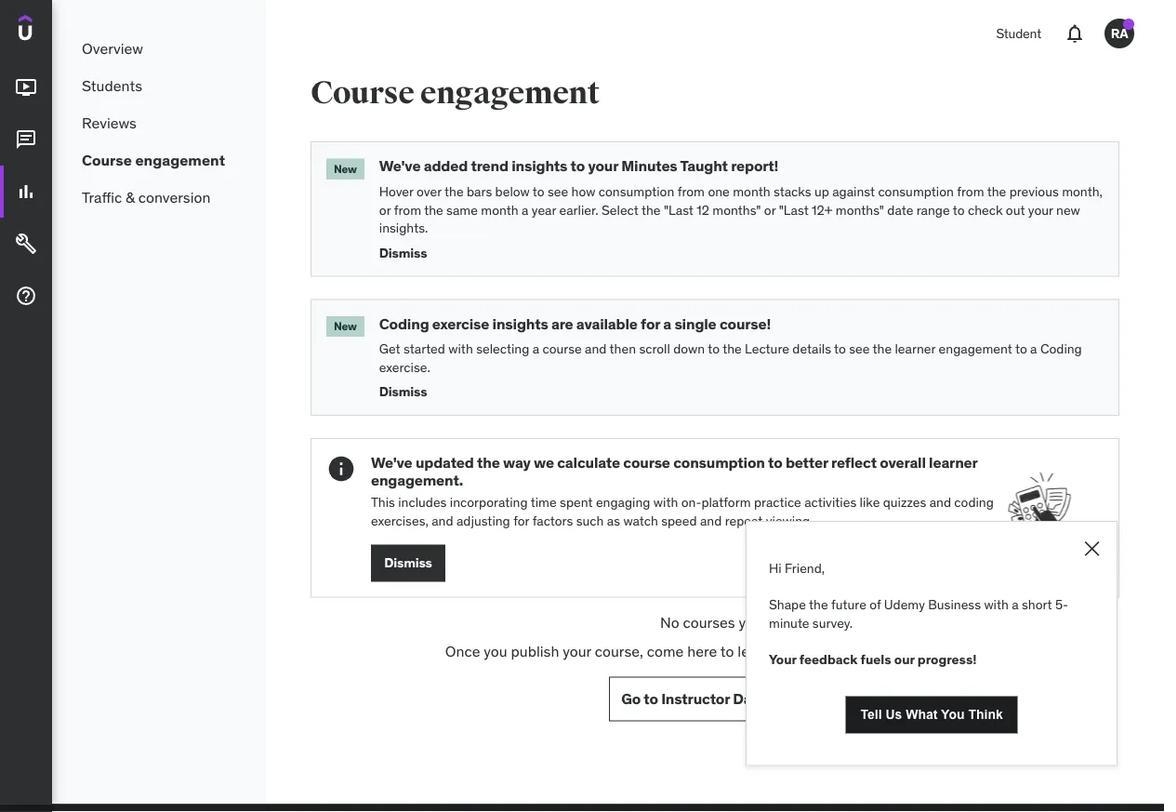 Task type: vqa. For each thing, say whether or not it's contained in the screenshot.
topmost "much"
no



Task type: describe. For each thing, give the bounding box(es) containing it.
course engagement link
[[52, 141, 266, 179]]

1 vertical spatial course
[[82, 150, 132, 169]]

traffic & conversion
[[82, 187, 211, 206]]

the up same
[[445, 183, 464, 200]]

1 or from the left
[[379, 201, 391, 218]]

3 medium image from the top
[[15, 285, 37, 307]]

2 medium image from the top
[[15, 233, 37, 255]]

added
[[424, 156, 468, 175]]

fuels
[[861, 651, 892, 667]]

insights inside the coding exercise insights are available for a single course! get started with selecting a course and then scroll down to the lecture details to see the learner engagement to a coding exercise. dismiss
[[493, 314, 548, 333]]

the down 'over'
[[424, 201, 443, 218]]

dashboard
[[733, 689, 809, 708]]

a inside shape the future of udemy business with a short 5- minute survey.
[[1012, 596, 1019, 613]]

2 "last from the left
[[779, 201, 809, 218]]

range
[[917, 201, 950, 218]]

the right the details
[[873, 340, 892, 357]]

hover
[[379, 183, 414, 200]]

report!
[[731, 156, 779, 175]]

with inside shape the future of udemy business with a short 5- minute survey.
[[985, 596, 1009, 613]]

future
[[832, 596, 867, 613]]

dismiss button for report!
[[379, 237, 1104, 261]]

engaging
[[596, 494, 651, 511]]

details
[[793, 340, 832, 357]]

you
[[484, 641, 508, 660]]

no
[[661, 613, 680, 632]]

students link
[[52, 67, 266, 104]]

0 vertical spatial coding
[[379, 314, 429, 333]]

incorporating
[[450, 494, 528, 511]]

tell
[[861, 708, 882, 722]]

here
[[688, 641, 718, 660]]

like
[[860, 494, 880, 511]]

exercise.
[[379, 359, 431, 375]]

instructor
[[662, 689, 730, 708]]

minutes
[[622, 156, 678, 175]]

tell us what you think
[[861, 708, 1004, 722]]

are
[[552, 314, 574, 333]]

×
[[1083, 529, 1102, 563]]

1 horizontal spatial coding
[[1041, 340, 1083, 357]]

2 horizontal spatial from
[[957, 183, 985, 200]]

we
[[534, 453, 554, 472]]

taught
[[680, 156, 728, 175]]

ra link
[[1098, 11, 1142, 56]]

1 horizontal spatial course engagement
[[311, 73, 600, 112]]

exercise
[[432, 314, 490, 333]]

progress!
[[918, 651, 977, 667]]

what
[[906, 708, 938, 722]]

watch
[[624, 512, 658, 529]]

tell us what you think button
[[846, 696, 1018, 734]]

exercises,
[[371, 512, 429, 529]]

includes
[[398, 494, 447, 511]]

12+
[[812, 201, 833, 218]]

2 medium image from the top
[[15, 129, 37, 151]]

your right publish
[[563, 641, 592, 660]]

and inside the coding exercise insights are available for a single course! get started with selecting a course and then scroll down to the lecture details to see the learner engagement to a coding exercise. dismiss
[[585, 340, 607, 357]]

time
[[531, 494, 557, 511]]

× button
[[1083, 529, 1102, 563]]

up
[[815, 183, 830, 200]]

get
[[379, 340, 401, 357]]

the down course!
[[723, 340, 742, 357]]

of
[[870, 596, 881, 613]]

select
[[602, 201, 639, 218]]

once
[[445, 641, 480, 660]]

your up how
[[588, 156, 619, 175]]

the inside we've updated the way we calculate course consumption to better reflect overall learner engagement. this includes incorporating time spent engaging with on-platform practice activities like quizzes and coding exercises, and adjusting for factors such as watch speed and repeat viewing.
[[477, 453, 500, 472]]

consumption up select
[[599, 183, 675, 200]]

with inside we've updated the way we calculate course consumption to better reflect overall learner engagement. this includes incorporating time spent engaging with on-platform practice activities like quizzes and coding exercises, and adjusting for factors such as watch speed and repeat viewing.
[[654, 494, 679, 511]]

trend
[[471, 156, 509, 175]]

over
[[417, 183, 442, 200]]

survey.
[[813, 614, 853, 631]]

and down includes
[[432, 512, 454, 529]]

selecting
[[476, 340, 530, 357]]

go to instructor dashboard
[[622, 689, 809, 708]]

ra
[[1111, 25, 1129, 41]]

2 months" from the left
[[836, 201, 885, 218]]

for inside we've updated the way we calculate course consumption to better reflect overall learner engagement. this includes incorporating time spent engaging with on-platform practice activities like quizzes and coding exercises, and adjusting for factors such as watch speed and repeat viewing.
[[514, 512, 530, 529]]

courses
[[683, 613, 736, 632]]

dismiss button for course!
[[379, 376, 1104, 400]]

overview link
[[52, 30, 266, 67]]

earlier.
[[560, 201, 599, 218]]

engagement inside course engagement link
[[135, 150, 225, 169]]

dismiss inside dismiss button
[[384, 555, 432, 571]]

out
[[1006, 201, 1026, 218]]

course inside we've updated the way we calculate course consumption to better reflect overall learner engagement. this includes incorporating time spent engaging with on-platform practice activities like quizzes and coding exercises, and adjusting for factors such as watch speed and repeat viewing.
[[624, 453, 671, 472]]

shape the future of udemy business with a short 5- minute survey.
[[769, 596, 1069, 631]]

student
[[997, 25, 1042, 42]]

below
[[495, 183, 530, 200]]

feedback
[[800, 651, 858, 667]]

quizzes
[[884, 494, 927, 511]]

publish
[[511, 641, 559, 660]]

updated
[[416, 453, 474, 472]]

repeat
[[725, 512, 763, 529]]

your
[[769, 651, 797, 667]]

a inside we've added trend insights to your minutes taught report! hover over the bars below to see how consumption from one month stacks up against consumption from the previous month, or from the same month a year earlier. select the "last 12 months" or "last 12+ months" date range to check out your new insights. dismiss
[[522, 201, 529, 218]]

course,
[[595, 641, 644, 660]]

your down previous
[[1029, 201, 1054, 218]]

1 horizontal spatial engagement
[[420, 73, 600, 112]]

we've added trend insights to your minutes taught report! hover over the bars below to see how consumption from one month stacks up against consumption from the previous month, or from the same month a year earlier. select the "last 12 months" or "last 12+ months" date range to check out your new insights. dismiss
[[379, 156, 1103, 261]]

overview
[[82, 38, 143, 57]]

started
[[404, 340, 445, 357]]

coding
[[955, 494, 994, 511]]

overall
[[880, 453, 926, 472]]



Task type: locate. For each thing, give the bounding box(es) containing it.
1 horizontal spatial with
[[654, 494, 679, 511]]

reflect
[[832, 453, 877, 472]]

calculate
[[557, 453, 620, 472]]

with left short
[[985, 596, 1009, 613]]

or down stacks
[[765, 201, 776, 218]]

0 vertical spatial for
[[641, 314, 661, 333]]

course
[[311, 73, 415, 112], [82, 150, 132, 169]]

engagement inside the coding exercise insights are available for a single course! get started with selecting a course and then scroll down to the lecture details to see the learner engagement to a coding exercise. dismiss
[[939, 340, 1013, 357]]

1 horizontal spatial see
[[850, 340, 870, 357]]

2 new from the top
[[334, 319, 357, 333]]

0 horizontal spatial course engagement
[[82, 150, 225, 169]]

months" down one
[[713, 201, 761, 218]]

0 vertical spatial course
[[543, 340, 582, 357]]

single
[[675, 314, 717, 333]]

"last down stacks
[[779, 201, 809, 218]]

1 medium image from the top
[[15, 76, 37, 99]]

2 or from the left
[[765, 201, 776, 218]]

see inside we've added trend insights to your minutes taught report! hover over the bars below to see how consumption from one month stacks up against consumption from the previous month, or from the same month a year earlier. select the "last 12 months" or "last 12+ months" date range to check out your new insights. dismiss
[[548, 183, 569, 200]]

1 vertical spatial medium image
[[15, 129, 37, 151]]

to inside no courses yet... once you publish your course, come here to learn about your course engagement.
[[721, 641, 734, 660]]

insights.
[[379, 219, 428, 236]]

spent
[[560, 494, 593, 511]]

to
[[571, 156, 585, 175], [533, 183, 545, 200], [953, 201, 965, 218], [708, 340, 720, 357], [835, 340, 846, 357], [1016, 340, 1028, 357], [768, 453, 783, 472], [721, 641, 734, 660], [644, 689, 659, 708]]

0 horizontal spatial from
[[394, 201, 421, 218]]

minute
[[769, 614, 810, 631]]

"last left 12 in the top of the page
[[664, 201, 694, 218]]

conversion
[[138, 187, 211, 206]]

and left then
[[585, 340, 607, 357]]

course engagement down reviews link
[[82, 150, 225, 169]]

1 vertical spatial we've
[[371, 453, 413, 472]]

see up year
[[548, 183, 569, 200]]

0 horizontal spatial "last
[[664, 201, 694, 218]]

same
[[447, 201, 478, 218]]

dismiss
[[379, 244, 427, 261], [379, 383, 427, 400], [384, 555, 432, 571]]

the left way
[[477, 453, 500, 472]]

1 months" from the left
[[713, 201, 761, 218]]

for up scroll
[[641, 314, 661, 333]]

the right select
[[642, 201, 661, 218]]

0 vertical spatial course
[[311, 73, 415, 112]]

with down exercise
[[449, 340, 473, 357]]

month,
[[1063, 183, 1103, 200]]

"last
[[664, 201, 694, 218], [779, 201, 809, 218]]

5-
[[1056, 596, 1069, 613]]

we've for updated
[[371, 453, 413, 472]]

practice
[[754, 494, 802, 511]]

course for courses
[[849, 641, 894, 660]]

insights inside we've added trend insights to your minutes taught report! hover over the bars below to see how consumption from one month stacks up against consumption from the previous month, or from the same month a year earlier. select the "last 12 months" or "last 12+ months" date range to check out your new insights. dismiss
[[512, 156, 568, 175]]

for
[[641, 314, 661, 333], [514, 512, 530, 529]]

go to instructor dashboard link
[[609, 677, 821, 721]]

0 vertical spatial medium image
[[15, 76, 37, 99]]

month down report!
[[733, 183, 771, 200]]

the up check
[[988, 183, 1007, 200]]

0 horizontal spatial engagement
[[135, 150, 225, 169]]

speed
[[662, 512, 697, 529]]

&
[[126, 187, 135, 206]]

friend,
[[785, 560, 825, 576]]

your
[[588, 156, 619, 175], [1029, 201, 1054, 218], [563, 641, 592, 660], [817, 641, 845, 660]]

dismiss button down lecture
[[379, 376, 1104, 400]]

2 horizontal spatial engagement
[[939, 340, 1013, 357]]

course inside no courses yet... once you publish your course, come here to learn about your course engagement.
[[849, 641, 894, 660]]

better
[[786, 453, 829, 472]]

new for coding
[[334, 319, 357, 333]]

0 vertical spatial new
[[334, 161, 357, 176]]

1 vertical spatial dismiss button
[[379, 376, 1104, 400]]

dismiss inside the coding exercise insights are available for a single course! get started with selecting a course and then scroll down to the lecture details to see the learner engagement to a coding exercise. dismiss
[[379, 383, 427, 400]]

traffic
[[82, 187, 122, 206]]

1 vertical spatial see
[[850, 340, 870, 357]]

we've for added
[[379, 156, 421, 175]]

our
[[895, 651, 915, 667]]

think
[[969, 708, 1004, 722]]

as
[[607, 512, 621, 529]]

hi friend,
[[769, 560, 825, 576]]

0 vertical spatial see
[[548, 183, 569, 200]]

against
[[833, 183, 875, 200]]

1 "last from the left
[[664, 201, 694, 218]]

0 horizontal spatial course
[[82, 150, 132, 169]]

insights up below
[[512, 156, 568, 175]]

course engagement up added
[[311, 73, 600, 112]]

see
[[548, 183, 569, 200], [850, 340, 870, 357]]

consumption up platform
[[674, 453, 765, 472]]

yet...
[[739, 613, 770, 632]]

0 vertical spatial with
[[449, 340, 473, 357]]

reviews link
[[52, 104, 266, 141]]

from up 12 in the top of the page
[[678, 183, 705, 200]]

the inside shape the future of udemy business with a short 5- minute survey.
[[809, 596, 829, 613]]

consumption up date
[[879, 183, 954, 200]]

this
[[371, 494, 395, 511]]

the
[[445, 183, 464, 200], [988, 183, 1007, 200], [424, 201, 443, 218], [642, 201, 661, 218], [723, 340, 742, 357], [873, 340, 892, 357], [477, 453, 500, 472], [809, 596, 829, 613]]

1 vertical spatial engagement.
[[898, 641, 985, 660]]

1 horizontal spatial month
[[733, 183, 771, 200]]

0 vertical spatial we've
[[379, 156, 421, 175]]

dismiss down insights.
[[379, 244, 427, 261]]

traffic & conversion link
[[52, 179, 266, 216]]

course left our
[[849, 641, 894, 660]]

see right the details
[[850, 340, 870, 357]]

0 horizontal spatial months"
[[713, 201, 761, 218]]

come
[[647, 641, 684, 660]]

1 vertical spatial engagement
[[135, 150, 225, 169]]

us
[[886, 708, 903, 722]]

you
[[942, 708, 965, 722]]

new
[[334, 161, 357, 176], [334, 319, 357, 333]]

1 horizontal spatial "last
[[779, 201, 809, 218]]

dismiss down exercises,
[[384, 555, 432, 571]]

lecture
[[745, 340, 790, 357]]

we've up this
[[371, 453, 413, 472]]

student link
[[986, 11, 1053, 56]]

1 new from the top
[[334, 161, 357, 176]]

1 horizontal spatial for
[[641, 314, 661, 333]]

dismiss button down 12 in the top of the page
[[379, 237, 1104, 261]]

2 vertical spatial engagement
[[939, 340, 1013, 357]]

then
[[610, 340, 636, 357]]

short
[[1022, 596, 1053, 613]]

0 horizontal spatial or
[[379, 201, 391, 218]]

your down survey.
[[817, 641, 845, 660]]

notifications image
[[1064, 22, 1087, 45]]

year
[[532, 201, 556, 218]]

0 vertical spatial month
[[733, 183, 771, 200]]

1 horizontal spatial or
[[765, 201, 776, 218]]

coding
[[379, 314, 429, 333], [1041, 340, 1083, 357]]

1 horizontal spatial course
[[624, 453, 671, 472]]

0 vertical spatial course engagement
[[311, 73, 600, 112]]

and down platform
[[700, 512, 722, 529]]

see inside the coding exercise insights are available for a single course! get started with selecting a course and then scroll down to the lecture details to see the learner engagement to a coding exercise. dismiss
[[850, 340, 870, 357]]

students
[[82, 76, 142, 95]]

we've inside we've added trend insights to your minutes taught report! hover over the bars below to see how consumption from one month stacks up against consumption from the previous month, or from the same month a year earlier. select the "last 12 months" or "last 12+ months" date range to check out your new insights. dismiss
[[379, 156, 421, 175]]

engagement. down shape the future of udemy business with a short 5- minute survey.
[[898, 641, 985, 660]]

dismiss inside we've added trend insights to your minutes taught report! hover over the bars below to see how consumption from one month stacks up against consumption from the previous month, or from the same month a year earlier. select the "last 12 months" or "last 12+ months" date range to check out your new insights. dismiss
[[379, 244, 427, 261]]

0 horizontal spatial engagement.
[[371, 471, 463, 490]]

2 vertical spatial medium image
[[15, 285, 37, 307]]

new
[[1057, 201, 1081, 218]]

months"
[[713, 201, 761, 218], [836, 201, 885, 218]]

0 horizontal spatial coding
[[379, 314, 429, 333]]

how
[[572, 183, 596, 200]]

1 vertical spatial dismiss
[[379, 383, 427, 400]]

0 vertical spatial engagement
[[420, 73, 600, 112]]

learner
[[895, 340, 936, 357], [929, 453, 978, 472]]

engagement. inside we've updated the way we calculate course consumption to better reflect overall learner engagement. this includes incorporating time spent engaging with on-platform practice activities like quizzes and coding exercises, and adjusting for factors such as watch speed and repeat viewing.
[[371, 471, 463, 490]]

consumption inside we've updated the way we calculate course consumption to better reflect overall learner engagement. this includes incorporating time spent engaging with on-platform practice activities like quizzes and coding exercises, and adjusting for factors such as watch speed and repeat viewing.
[[674, 453, 765, 472]]

1 vertical spatial for
[[514, 512, 530, 529]]

you have alerts image
[[1124, 19, 1135, 30]]

engagement. up includes
[[371, 471, 463, 490]]

1 horizontal spatial months"
[[836, 201, 885, 218]]

the up survey.
[[809, 596, 829, 613]]

1 vertical spatial new
[[334, 319, 357, 333]]

0 vertical spatial dismiss
[[379, 244, 427, 261]]

2 vertical spatial dismiss button
[[371, 545, 446, 582]]

dismiss down exercise.
[[379, 383, 427, 400]]

or down hover
[[379, 201, 391, 218]]

with up speed
[[654, 494, 679, 511]]

course inside the coding exercise insights are available for a single course! get started with selecting a course and then scroll down to the lecture details to see the learner engagement to a coding exercise. dismiss
[[543, 340, 582, 357]]

your feedback fuels our progress!
[[769, 651, 980, 667]]

previous
[[1010, 183, 1059, 200]]

about
[[775, 641, 813, 660]]

1 medium image from the top
[[15, 181, 37, 203]]

with inside the coding exercise insights are available for a single course! get started with selecting a course and then scroll down to the lecture details to see the learner engagement to a coding exercise. dismiss
[[449, 340, 473, 357]]

factors
[[533, 512, 573, 529]]

viewing.
[[766, 512, 814, 529]]

new for we've
[[334, 161, 357, 176]]

0 vertical spatial dismiss button
[[379, 237, 1104, 261]]

and
[[585, 340, 607, 357], [930, 494, 952, 511], [432, 512, 454, 529], [700, 512, 722, 529]]

udemy
[[884, 596, 925, 613]]

we've updated the way we calculate course consumption to better reflect overall learner engagement. this includes incorporating time spent engaging with on-platform practice activities like quizzes and coding exercises, and adjusting for factors such as watch speed and repeat viewing.
[[371, 453, 994, 529]]

go
[[622, 689, 641, 708]]

0 horizontal spatial month
[[481, 201, 519, 218]]

1 vertical spatial with
[[654, 494, 679, 511]]

we've inside we've updated the way we calculate course consumption to better reflect overall learner engagement. this includes incorporating time spent engaging with on-platform practice activities like quizzes and coding exercises, and adjusting for factors such as watch speed and repeat viewing.
[[371, 453, 413, 472]]

platform
[[702, 494, 751, 511]]

2 vertical spatial course
[[849, 641, 894, 660]]

course for exercise
[[543, 340, 582, 357]]

0 horizontal spatial for
[[514, 512, 530, 529]]

course down "are"
[[543, 340, 582, 357]]

learner inside the coding exercise insights are available for a single course! get started with selecting a course and then scroll down to the lecture details to see the learner engagement to a coding exercise. dismiss
[[895, 340, 936, 357]]

1 vertical spatial coding
[[1041, 340, 1083, 357]]

from up insights.
[[394, 201, 421, 218]]

available
[[577, 314, 638, 333]]

shape
[[769, 596, 806, 613]]

we've up hover
[[379, 156, 421, 175]]

2 vertical spatial dismiss
[[384, 555, 432, 571]]

learner inside we've updated the way we calculate course consumption to better reflect overall learner engagement. this includes incorporating time spent engaging with on-platform practice activities like quizzes and coding exercises, and adjusting for factors such as watch speed and repeat viewing.
[[929, 453, 978, 472]]

such
[[577, 512, 604, 529]]

0 horizontal spatial see
[[548, 183, 569, 200]]

course
[[543, 340, 582, 357], [624, 453, 671, 472], [849, 641, 894, 660]]

for left factors
[[514, 512, 530, 529]]

0 vertical spatial engagement.
[[371, 471, 463, 490]]

1 vertical spatial course
[[624, 453, 671, 472]]

1 vertical spatial course engagement
[[82, 150, 225, 169]]

2 horizontal spatial with
[[985, 596, 1009, 613]]

course!
[[720, 314, 771, 333]]

month down below
[[481, 201, 519, 218]]

date
[[888, 201, 914, 218]]

from up check
[[957, 183, 985, 200]]

months" down against
[[836, 201, 885, 218]]

0 vertical spatial learner
[[895, 340, 936, 357]]

udemy image
[[19, 15, 103, 47]]

engagement. inside no courses yet... once you publish your course, come here to learn about your course engagement.
[[898, 641, 985, 660]]

dismiss button down exercises,
[[371, 545, 446, 582]]

insights up selecting
[[493, 314, 548, 333]]

2 vertical spatial with
[[985, 596, 1009, 613]]

1 vertical spatial medium image
[[15, 233, 37, 255]]

course up engaging at right bottom
[[624, 453, 671, 472]]

1 horizontal spatial course
[[311, 73, 415, 112]]

reviews
[[82, 113, 137, 132]]

and left coding
[[930, 494, 952, 511]]

1 horizontal spatial from
[[678, 183, 705, 200]]

× dialog
[[746, 521, 1118, 766]]

1 horizontal spatial engagement.
[[898, 641, 985, 660]]

2 horizontal spatial course
[[849, 641, 894, 660]]

adjusting
[[457, 512, 510, 529]]

for inside the coding exercise insights are available for a single course! get started with selecting a course and then scroll down to the lecture details to see the learner engagement to a coding exercise. dismiss
[[641, 314, 661, 333]]

medium image
[[15, 181, 37, 203], [15, 233, 37, 255]]

1 vertical spatial learner
[[929, 453, 978, 472]]

a
[[522, 201, 529, 218], [664, 314, 672, 333], [533, 340, 540, 357], [1031, 340, 1038, 357], [1012, 596, 1019, 613]]

on-
[[682, 494, 702, 511]]

1 vertical spatial insights
[[493, 314, 548, 333]]

course engagement
[[311, 73, 600, 112], [82, 150, 225, 169]]

one
[[708, 183, 730, 200]]

0 vertical spatial medium image
[[15, 181, 37, 203]]

0 vertical spatial insights
[[512, 156, 568, 175]]

learn
[[738, 641, 771, 660]]

1 vertical spatial month
[[481, 201, 519, 218]]

check
[[968, 201, 1003, 218]]

0 horizontal spatial course
[[543, 340, 582, 357]]

0 horizontal spatial with
[[449, 340, 473, 357]]

medium image
[[15, 76, 37, 99], [15, 129, 37, 151], [15, 285, 37, 307]]

to inside we've updated the way we calculate course consumption to better reflect overall learner engagement. this includes incorporating time spent engaging with on-platform practice activities like quizzes and coding exercises, and adjusting for factors such as watch speed and repeat viewing.
[[768, 453, 783, 472]]



